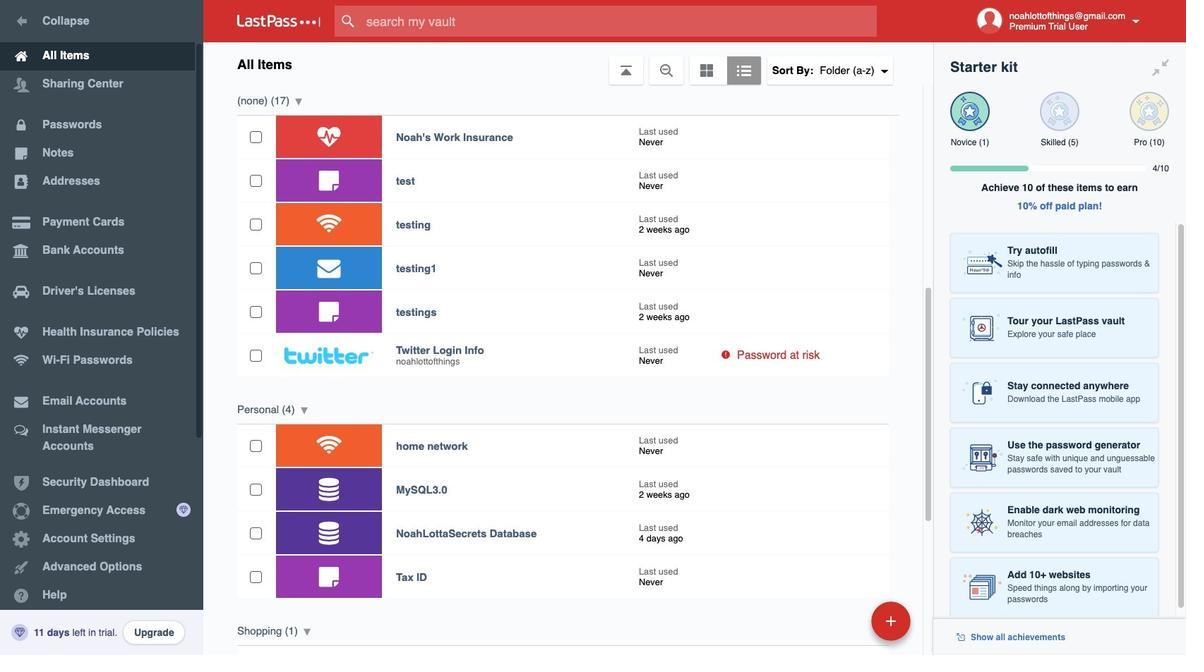 Task type: locate. For each thing, give the bounding box(es) containing it.
new item navigation
[[774, 598, 919, 656]]

search my vault text field
[[335, 6, 899, 37]]

lastpass image
[[237, 15, 321, 28]]



Task type: describe. For each thing, give the bounding box(es) containing it.
vault options navigation
[[203, 42, 933, 85]]

new item element
[[774, 602, 916, 642]]

Search search field
[[335, 6, 899, 37]]

main navigation navigation
[[0, 0, 203, 656]]



Task type: vqa. For each thing, say whether or not it's contained in the screenshot.
Vault Options navigation
yes



